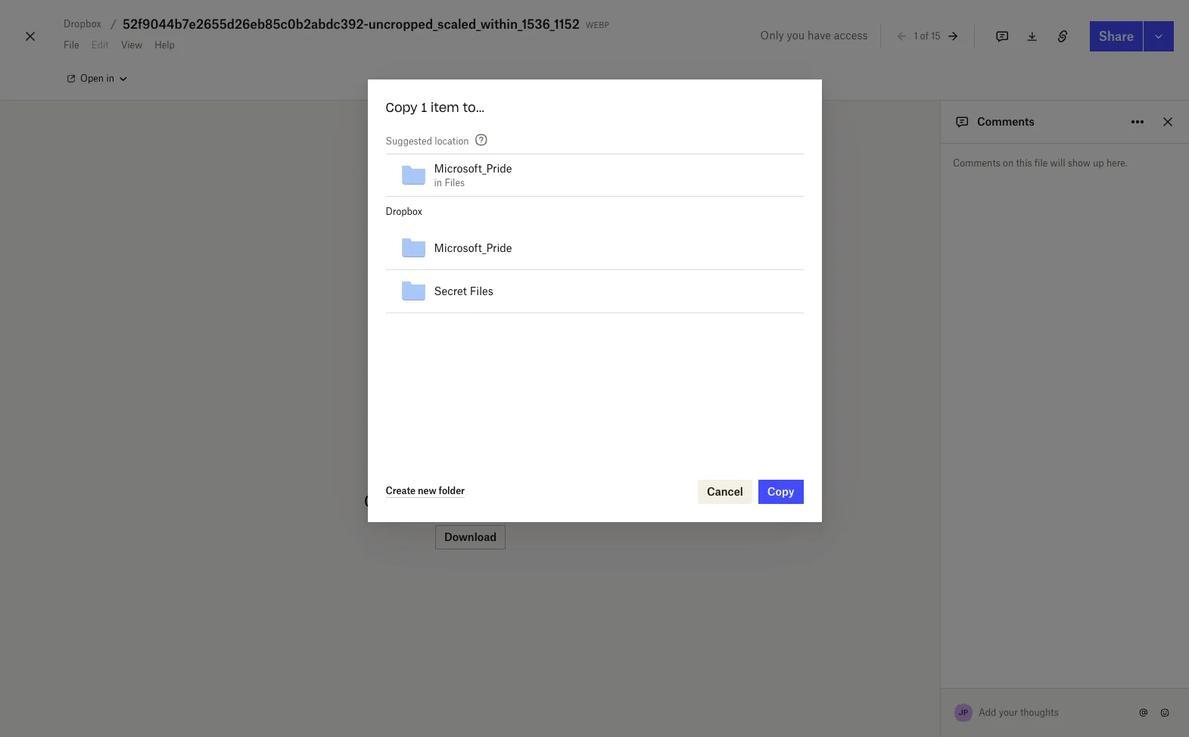 Task type: locate. For each thing, give the bounding box(es) containing it.
to for microsoft_pride_21_demisexual.jpg
[[939, 420, 947, 429]]

5 to from the top
[[939, 598, 947, 607]]

uploaded down microsoft_pride_21_demisexual.jpg at the right bottom of page
[[903, 420, 937, 429]]

your
[[1000, 707, 1018, 719]]

1 to from the top
[[939, 420, 947, 429]]

to inside microsoft_pride_21_demisexual.jpg uploaded to
[[939, 420, 947, 429]]

suggested
[[386, 135, 433, 147]]

row group
[[386, 228, 804, 314]]

files
[[445, 177, 465, 189], [470, 285, 494, 298]]

microsoft_pride_21_pride_flag.jpg uploaded to
[[873, 536, 1022, 563]]

this
[[1017, 158, 1033, 169], [514, 491, 546, 512]]

to for microsoft_pride_21_pansexual.jpg
[[939, 643, 947, 652]]

uploaded inside "microsoft_pride_21_pride_flag.jpg uploaded to"
[[903, 554, 937, 563]]

1 horizontal spatial of
[[967, 697, 977, 710]]

of left 15
[[921, 30, 929, 41]]

to down microsoft_pride_21_pansexual.jpg
[[939, 643, 947, 652]]

up
[[1094, 158, 1105, 169]]

0 vertical spatial file
[[1035, 158, 1048, 169]]

have
[[808, 29, 832, 42]]

0 horizontal spatial of
[[921, 30, 929, 41]]

0 horizontal spatial 1
[[422, 100, 427, 115]]

0 vertical spatial microsoft_pride
[[434, 162, 512, 175]]

1 vertical spatial files
[[470, 285, 494, 298]]

1 horizontal spatial file
[[1035, 158, 1048, 169]]

link
[[1123, 678, 1139, 689]]

0 vertical spatial copy
[[386, 100, 418, 115]]

copy 1 item to… dialog
[[368, 80, 822, 522]]

2 upload complete image from the top
[[849, 445, 867, 464]]

item
[[431, 100, 459, 115]]

0 vertical spatial this
[[1017, 158, 1033, 169]]

this right on
[[1017, 158, 1033, 169]]

add
[[979, 707, 997, 719]]

uploads
[[849, 366, 898, 381]]

microsoft_pride_21_neutrois.jpg uploaded to
[[873, 492, 1015, 518]]

copy inside uploads alert
[[1097, 678, 1121, 689]]

to inside 'microsoft_pride_21_bisexual.jpg uploaded to'
[[939, 464, 947, 473]]

4 uploaded from the top
[[903, 554, 937, 563]]

items
[[996, 697, 1025, 710]]

uploaded for microsoft_pride_21_bisexual.jpg
[[903, 464, 937, 473]]

1 left item
[[422, 100, 427, 115]]

uploaded down microsoft_pride_21_neutrois.jpg
[[903, 509, 937, 518]]

this for preview
[[514, 491, 546, 512]]

uploaded inside 'microsoft_pride_21_bisexual.jpg uploaded to'
[[903, 464, 937, 473]]

create
[[386, 486, 416, 497]]

microsoft_pride_21_demisexual.jpg
[[873, 402, 1028, 414]]

comments up on
[[978, 115, 1035, 128]]

copy left link
[[1097, 678, 1121, 689]]

create new folder button
[[386, 486, 465, 498]]

1 vertical spatial this
[[514, 491, 546, 512]]

2 to from the top
[[939, 464, 947, 473]]

3 uploaded from the top
[[903, 509, 937, 518]]

uploaded for microsoft_pride_21_pansexual.jpg
[[903, 643, 937, 652]]

thoughts
[[1021, 707, 1059, 719]]

uploaded down microsoft_pride_21_pansexual.jpg
[[903, 643, 937, 652]]

copy for copy 1 item to…
[[386, 100, 418, 115]]

row group containing microsoft_pride
[[386, 228, 804, 314]]

suggested location
[[386, 135, 469, 147]]

folder
[[439, 486, 465, 497]]

1 vertical spatial copy
[[768, 485, 795, 498]]

uploading
[[894, 697, 947, 710]]

to inside microsoft_pride_21_neutrois.jpg uploaded to
[[939, 509, 947, 518]]

1 left 15
[[915, 30, 918, 41]]

of
[[921, 30, 929, 41], [967, 697, 977, 710]]

upload complete image for microsoft_pride_21_demisexual.jpg
[[849, 401, 867, 419]]

1 horizontal spatial this
[[1017, 158, 1033, 169]]

minutes
[[902, 710, 937, 722]]

comments
[[978, 115, 1035, 128], [954, 158, 1001, 169]]

copy link button
[[1090, 675, 1147, 693]]

files right in
[[445, 177, 465, 189]]

0 horizontal spatial file
[[551, 491, 577, 512]]

uploaded down microsoft_pride_21_pride_flag.jpg
[[903, 554, 937, 563]]

microsoft_pride up in files link
[[434, 162, 512, 175]]

6 to from the top
[[939, 643, 947, 652]]

4
[[894, 710, 899, 722]]

2 horizontal spatial copy
[[1097, 678, 1121, 689]]

2 microsoft_pride from the top
[[434, 242, 512, 255]]

uploaded inside microsoft_pride_21_intersex.jpg uploaded to
[[903, 598, 937, 607]]

2 vertical spatial upload complete image
[[849, 490, 867, 508]]

to
[[939, 420, 947, 429], [939, 464, 947, 473], [939, 509, 947, 518], [939, 554, 947, 563], [939, 598, 947, 607], [939, 643, 947, 652]]

to inside microsoft_pride_21_intersex.jpg uploaded to
[[939, 598, 947, 607]]

row group inside copy 1 item to… dialog
[[386, 228, 804, 314]]

3 upload complete image from the top
[[849, 490, 867, 508]]

0 vertical spatial comments
[[978, 115, 1035, 128]]

uploaded inside microsoft_pride_21_demisexual.jpg uploaded to
[[903, 420, 937, 429]]

uploaded down microsoft_pride_21_intersex.jpg
[[903, 598, 937, 607]]

to down microsoft_pride_21_demisexual.jpg at the right bottom of page
[[939, 420, 947, 429]]

microsoft_pride inside row
[[434, 242, 512, 255]]

of left 64
[[967, 697, 977, 710]]

cell
[[755, 228, 779, 271], [779, 228, 804, 271], [755, 271, 779, 314], [779, 271, 804, 314]]

to inside microsoft_pride_21_pansexual.jpg uploaded to
[[939, 643, 947, 652]]

0 horizontal spatial files
[[445, 177, 465, 189]]

to down microsoft_pride_21_pride_flag.jpg
[[939, 554, 947, 563]]

microsoft_pride_21_bisexual.jpg uploaded to
[[873, 447, 1014, 473]]

upload complete image
[[849, 401, 867, 419], [849, 445, 867, 464], [849, 490, 867, 508]]

this for on
[[1017, 158, 1033, 169]]

microsoft_pride row
[[386, 228, 804, 271]]

0 horizontal spatial this
[[514, 491, 546, 512]]

to for microsoft_pride_21_bisexual.jpg
[[939, 464, 947, 473]]

table
[[386, 228, 804, 314]]

microsoft_pride_21_pride_flag.jpg
[[873, 536, 1022, 548]]

0 vertical spatial files
[[445, 177, 465, 189]]

uploaded for microsoft_pride_21_intersex.jpg
[[903, 598, 937, 607]]

to…
[[463, 100, 485, 115]]

copy for copy link
[[1097, 678, 1121, 689]]

0 vertical spatial upload complete image
[[849, 401, 867, 419]]

uploaded inside microsoft_pride_21_neutrois.jpg uploaded to
[[903, 509, 937, 518]]

on
[[1004, 158, 1014, 169]]

couldn't
[[364, 491, 435, 512]]

microsoft_pride
[[434, 162, 512, 175], [434, 242, 512, 255]]

0 vertical spatial of
[[921, 30, 929, 41]]

1 of 15
[[915, 30, 941, 41]]

create new folder
[[386, 486, 465, 497]]

this right preview
[[514, 491, 546, 512]]

couldn't preview this file
[[364, 491, 577, 512]]

0 vertical spatial 1
[[915, 30, 918, 41]]

microsoft_pride_21_demisexual.jpg uploaded to
[[873, 402, 1028, 429]]

40
[[950, 697, 964, 710]]

microsoft_pride_21_intersex.jpg uploaded to
[[873, 581, 1013, 607]]

table containing microsoft_pride
[[386, 228, 804, 314]]

1 horizontal spatial copy
[[768, 485, 795, 498]]

microsoft_pride for microsoft_pride
[[434, 242, 512, 255]]

microsoft_pride in files
[[434, 162, 512, 189]]

1 horizontal spatial files
[[470, 285, 494, 298]]

5 uploaded from the top
[[903, 598, 937, 607]]

copy 1 item to…
[[386, 100, 485, 115]]

access
[[834, 29, 868, 42]]

comments left on
[[954, 158, 1001, 169]]

file
[[1035, 158, 1048, 169], [551, 491, 577, 512]]

52f9044b7e2655d26eb85c0b2abdc392-
[[123, 17, 369, 32]]

0 horizontal spatial copy
[[386, 100, 418, 115]]

to down microsoft_pride_21_intersex.jpg
[[939, 598, 947, 607]]

dropbox
[[386, 206, 422, 218]]

1 vertical spatial comments
[[954, 158, 1001, 169]]

copy link
[[1097, 678, 1139, 689]]

1 uploaded from the top
[[903, 420, 937, 429]]

only you have access
[[761, 29, 868, 42]]

/ 52f9044b7e2655d26eb85c0b2abdc392-uncropped_scaled_within_1536_1152 webp
[[111, 17, 610, 32]]

6 uploaded from the top
[[903, 643, 937, 652]]

1 vertical spatial of
[[967, 697, 977, 710]]

3 to from the top
[[939, 509, 947, 518]]

1 inside dialog
[[422, 100, 427, 115]]

uncropped_scaled_within_1536_1152
[[369, 17, 580, 32]]

files right "secret"
[[470, 285, 494, 298]]

close right sidebar image
[[1160, 113, 1178, 131]]

1
[[915, 30, 918, 41], [422, 100, 427, 115]]

to down microsoft_pride_21_neutrois.jpg
[[939, 509, 947, 518]]

4 to from the top
[[939, 554, 947, 563]]

to down 'microsoft_pride_21_bisexual.jpg'
[[939, 464, 947, 473]]

of inside uploading 40 of 64 items 4 minutes left
[[967, 697, 977, 710]]

1 vertical spatial upload complete image
[[849, 445, 867, 464]]

uploaded down 'microsoft_pride_21_bisexual.jpg'
[[903, 464, 937, 473]]

uploaded inside microsoft_pride_21_pansexual.jpg uploaded to
[[903, 643, 937, 652]]

table inside copy 1 item to… dialog
[[386, 228, 804, 314]]

will
[[1051, 158, 1066, 169]]

microsoft_pride up secret files
[[434, 242, 512, 255]]

uploaded for microsoft_pride_21_demisexual.jpg
[[903, 420, 937, 429]]

1 upload complete image from the top
[[849, 401, 867, 419]]

to inside "microsoft_pride_21_pride_flag.jpg uploaded to"
[[939, 554, 947, 563]]

1 vertical spatial file
[[551, 491, 577, 512]]

copy button
[[759, 480, 804, 504]]

copy up suggested
[[386, 100, 418, 115]]

uploaded
[[903, 420, 937, 429], [903, 464, 937, 473], [903, 509, 937, 518], [903, 554, 937, 563], [903, 598, 937, 607], [903, 643, 937, 652]]

2 uploaded from the top
[[903, 464, 937, 473]]

you
[[787, 29, 805, 42]]

secret files
[[434, 285, 494, 298]]

microsoft_pride_21_intersex.jpg
[[873, 581, 1013, 592]]

copy right cancel
[[768, 485, 795, 498]]

upload complete image for microsoft_pride_21_neutrois.jpg
[[849, 490, 867, 508]]

2 vertical spatial copy
[[1097, 678, 1121, 689]]

1 vertical spatial microsoft_pride
[[434, 242, 512, 255]]

1 microsoft_pride from the top
[[434, 162, 512, 175]]

1 vertical spatial 1
[[422, 100, 427, 115]]

Add your thoughts text field
[[980, 701, 1135, 726]]

copy
[[386, 100, 418, 115], [768, 485, 795, 498], [1097, 678, 1121, 689]]



Task type: vqa. For each thing, say whether or not it's contained in the screenshot.
2nd • from the right
no



Task type: describe. For each thing, give the bounding box(es) containing it.
64
[[979, 697, 993, 710]]

secret files row
[[386, 271, 804, 314]]

uploaded for microsoft_pride_21_neutrois.jpg
[[903, 509, 937, 518]]

secret
[[434, 285, 467, 298]]

/
[[111, 17, 117, 30]]

15
[[932, 30, 941, 41]]

microsoft_pride_21_neutrois.jpg
[[873, 492, 1015, 503]]

uploads alert
[[836, 351, 1171, 738]]

new
[[418, 486, 437, 497]]

based on previous activity and file type image
[[472, 131, 491, 149]]

file for preview
[[551, 491, 577, 512]]

location
[[435, 135, 469, 147]]

microsoft_pride_21_bisexual.jpg
[[873, 447, 1014, 458]]

cancel button
[[698, 480, 753, 504]]

1 horizontal spatial 1
[[915, 30, 918, 41]]

close image
[[21, 24, 39, 48]]

share button
[[1090, 21, 1144, 52]]

to for microsoft_pride_21_intersex.jpg
[[939, 598, 947, 607]]

left
[[939, 710, 953, 722]]

show
[[1069, 158, 1091, 169]]

copy for copy
[[768, 485, 795, 498]]

file for on
[[1035, 158, 1048, 169]]

microsoft_pride_21_pansexual.jpg
[[873, 626, 1022, 637]]

uploading 40 of 64 items 4 minutes left
[[894, 697, 1025, 722]]

files inside microsoft_pride in files
[[445, 177, 465, 189]]

share
[[1100, 29, 1135, 44]]

files inside row
[[470, 285, 494, 298]]

in files link
[[434, 177, 465, 189]]

in
[[434, 177, 442, 189]]

preview
[[440, 491, 509, 512]]

webp
[[586, 17, 610, 30]]

add your thoughts image
[[980, 705, 1123, 722]]

comments for comments
[[978, 115, 1035, 128]]

comments on this file will show up here.
[[954, 158, 1128, 169]]

comments for comments on this file will show up here.
[[954, 158, 1001, 169]]

to for microsoft_pride_21_pride_flag.jpg
[[939, 554, 947, 563]]

microsoft_pride_21_pansexual.jpg uploaded to
[[873, 626, 1022, 652]]

cancel
[[707, 485, 744, 498]]

microsoft_pride for microsoft_pride in files
[[434, 162, 512, 175]]

add your thoughts
[[979, 707, 1059, 719]]

upload complete image for microsoft_pride_21_bisexual.jpg
[[849, 445, 867, 464]]

to for microsoft_pride_21_neutrois.jpg
[[939, 509, 947, 518]]

here.
[[1107, 158, 1128, 169]]

microsoft_pride_21_lesbian.jpg
[[873, 670, 1011, 682]]

uploaded for microsoft_pride_21_pride_flag.jpg
[[903, 554, 937, 563]]

only
[[761, 29, 784, 42]]



